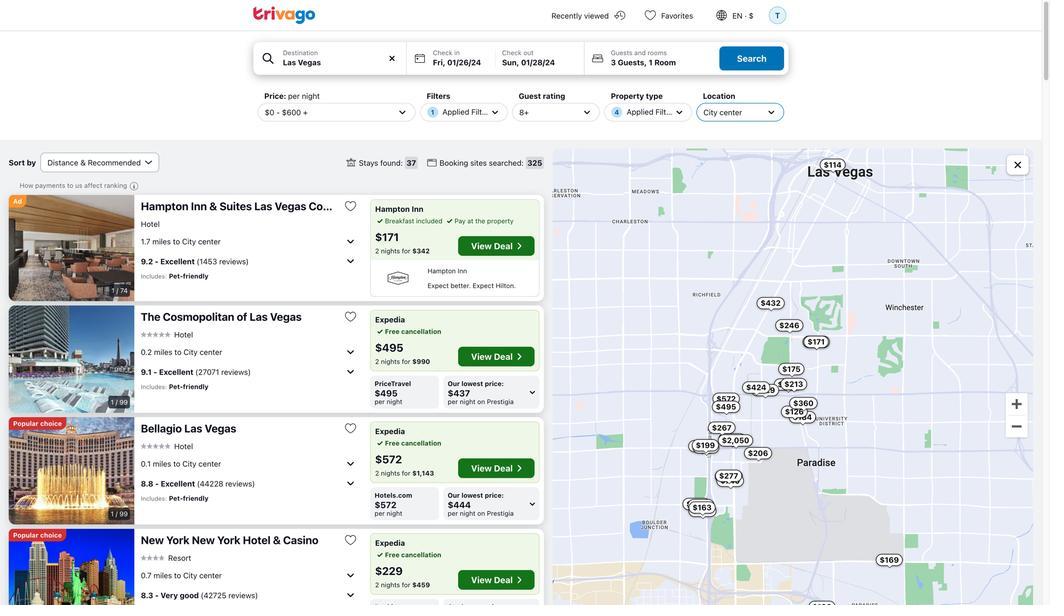 Task type: locate. For each thing, give the bounding box(es) containing it.
city for hampton inn & suites las vegas convention center, nv
[[182, 237, 196, 246]]

2 for from the top
[[402, 358, 411, 365]]

good
[[180, 591, 199, 600]]

$199 button
[[692, 439, 719, 451]]

miles for hampton
[[152, 237, 171, 246]]

for for $171
[[402, 247, 411, 255]]

on for $572
[[478, 510, 485, 517]]

1 vertical spatial $171
[[808, 337, 825, 346]]

night inside our lowest price: $437 per night on prestigia
[[460, 398, 476, 406]]

1 horizontal spatial york
[[217, 534, 241, 547]]

our
[[448, 380, 460, 388], [448, 492, 460, 499]]

prestigia right $444
[[487, 510, 514, 517]]

hotel up the 0.7 miles to city center button on the bottom left
[[243, 534, 271, 547]]

$267
[[712, 423, 732, 432]]

$360 button
[[790, 397, 818, 409]]

the cosmopolitan of las vegas button
[[141, 310, 335, 324]]

0 vertical spatial free
[[385, 328, 400, 335]]

0 horizontal spatial check
[[433, 49, 453, 57]]

includes: for bellagio
[[141, 495, 167, 502]]

2 left $459
[[375, 581, 379, 589]]

4
[[615, 108, 619, 116]]

0 horizontal spatial hampton
[[141, 200, 189, 213]]

new york new york hotel & casino
[[141, 534, 319, 547]]

1 includes: pet-friendly from the top
[[141, 272, 209, 280]]

$495 up 2 nights for $990 on the left bottom
[[375, 341, 404, 354]]

1 horizontal spatial hampton inn
[[428, 267, 467, 275]]

1 vertical spatial on
[[478, 510, 485, 517]]

1 deal from the top
[[494, 241, 513, 251]]

1 vertical spatial hampton inn
[[428, 267, 467, 275]]

$184 button
[[789, 411, 816, 423]]

4 view deal button from the top
[[458, 570, 535, 590]]

1 vertical spatial popular choice
[[13, 532, 62, 539]]

1 vertical spatial popular
[[13, 532, 39, 539]]

casino
[[283, 534, 319, 547]]

2 vertical spatial includes: pet-friendly
[[141, 495, 209, 502]]

$495 up $267
[[716, 402, 737, 411]]

reviews) for vegas
[[225, 479, 255, 488]]

2 cancellation from the top
[[401, 440, 442, 447]]

popular for bellagio las vegas
[[13, 420, 39, 427]]

nights up hampton inn image
[[381, 247, 400, 255]]

1 vertical spatial cancellation
[[401, 440, 442, 447]]

2 vertical spatial cancellation
[[401, 551, 442, 559]]

friendly down 9.1 - excellent (27071 reviews)
[[183, 383, 209, 391]]

1 horizontal spatial hampton
[[375, 205, 410, 214]]

- right 9.1
[[154, 368, 157, 377]]

1 vertical spatial free cancellation button
[[375, 438, 442, 448]]

$152
[[692, 501, 711, 510]]

37
[[407, 158, 416, 167]]

2 vertical spatial includes:
[[141, 495, 167, 502]]

to up "8.8 - excellent (44228 reviews)"
[[173, 459, 180, 468]]

0 vertical spatial &
[[209, 200, 217, 213]]

miles for the
[[154, 348, 172, 357]]

cancellation up $459
[[401, 551, 442, 559]]

price:
[[485, 380, 504, 388], [485, 492, 504, 499]]

2 hotel button from the top
[[141, 330, 193, 339]]

2 new from the left
[[192, 534, 215, 547]]

1 check from the left
[[433, 49, 453, 57]]

deal for $229
[[494, 575, 513, 585]]

las right suites on the left
[[254, 200, 272, 213]]

1
[[649, 58, 653, 67], [431, 108, 435, 116], [112, 287, 115, 294], [111, 399, 114, 406], [111, 510, 114, 518]]

on inside our lowest price: $437 per night on prestigia
[[478, 398, 485, 406]]

bellagio las vegas, (las vegas, usa) image
[[9, 417, 134, 525]]

map region
[[553, 149, 1034, 605]]

new up resort button
[[141, 534, 164, 547]]

2 applied filters from the left
[[627, 107, 677, 116]]

1 view deal from the top
[[471, 241, 513, 251]]

reviews)
[[219, 257, 249, 266], [221, 368, 251, 377], [225, 479, 255, 488], [229, 591, 258, 600]]

1 vertical spatial free
[[385, 440, 400, 447]]

0 vertical spatial price:
[[485, 380, 504, 388]]

on inside our lowest price: $444 per night on prestigia
[[478, 510, 485, 517]]

0 horizontal spatial york
[[166, 534, 190, 547]]

1 price: from the top
[[485, 380, 504, 388]]

free cancellation up $459
[[385, 551, 442, 559]]

1 includes: from the top
[[141, 273, 167, 280]]

4 for from the top
[[402, 581, 411, 589]]

friendly for las
[[183, 383, 209, 391]]

0 vertical spatial friendly
[[183, 272, 209, 280]]

our for $572
[[448, 492, 460, 499]]

includes:
[[141, 273, 167, 280], [141, 384, 167, 391], [141, 495, 167, 502]]

1 view deal button from the top
[[458, 236, 535, 256]]

1.7
[[141, 237, 150, 246]]

ranking
[[104, 182, 127, 189]]

1 horizontal spatial check
[[502, 49, 522, 57]]

0 vertical spatial popular choice
[[13, 420, 62, 427]]

pet- down 9.1 - excellent (27071 reviews)
[[169, 383, 183, 391]]

bellagio
[[141, 422, 182, 435]]

2 vertical spatial /
[[116, 510, 118, 518]]

0.2
[[141, 348, 152, 357]]

excellent for bellagio
[[161, 479, 195, 488]]

1 pet- from the top
[[169, 272, 183, 280]]

2 up hotels.com
[[375, 470, 379, 477]]

applied filters down 01/26/24
[[443, 107, 493, 116]]

reviews) for of
[[221, 368, 251, 377]]

view deal button for $171
[[458, 236, 535, 256]]

out
[[524, 49, 534, 57]]

free cancellation button up 2 nights for $459
[[375, 550, 442, 560]]

2 horizontal spatial filters
[[656, 107, 677, 116]]

to left us
[[67, 182, 73, 189]]

clear image
[[387, 54, 397, 63]]

applied down 01/26/24
[[443, 107, 469, 116]]

1 horizontal spatial &
[[273, 534, 281, 547]]

0 vertical spatial includes:
[[141, 273, 167, 280]]

2 deal from the top
[[494, 352, 513, 362]]

hampton
[[141, 200, 189, 213], [375, 205, 410, 214], [428, 267, 456, 275]]

3 includes: from the top
[[141, 495, 167, 502]]

+
[[303, 108, 308, 117]]

$2,050
[[722, 436, 750, 445]]

price: inside our lowest price: $444 per night on prestigia
[[485, 492, 504, 499]]

1 choice from the top
[[40, 420, 62, 427]]

(1453
[[197, 257, 217, 266]]

1.7 miles to city center button
[[141, 233, 357, 250]]

2 vertical spatial pet-
[[169, 495, 183, 502]]

0 vertical spatial our
[[448, 380, 460, 388]]

2 friendly from the top
[[183, 383, 209, 391]]

0 vertical spatial free cancellation button
[[375, 327, 442, 337]]

expect
[[428, 282, 449, 290], [473, 282, 494, 290]]

3 free cancellation button from the top
[[375, 550, 442, 560]]

filters left 8+
[[472, 107, 493, 116]]

york
[[166, 534, 190, 547], [217, 534, 241, 547]]

- right 9.2
[[155, 257, 159, 266]]

1 / 99
[[111, 399, 128, 406], [111, 510, 128, 518]]

expedia for $495
[[375, 315, 405, 324]]

1 on from the top
[[478, 398, 485, 406]]

2 up pricetravel
[[375, 358, 379, 365]]

en · $
[[733, 11, 754, 20]]

1 horizontal spatial expect
[[473, 282, 494, 290]]

pet- down the 9.2 - excellent (1453 reviews) at left
[[169, 272, 183, 280]]

2 free from the top
[[385, 440, 400, 447]]

2 2 from the top
[[375, 358, 379, 365]]

$206 button
[[744, 447, 772, 459]]

lowest up $444
[[462, 492, 483, 499]]

view deal button for $572
[[458, 459, 535, 478]]

1 / 99 for bellagio las vegas
[[111, 510, 128, 518]]

$495 down pricetravel
[[375, 388, 398, 399]]

to down resort
[[174, 571, 181, 580]]

popular choice button for new york new york hotel & casino
[[9, 529, 66, 542]]

free up the 2 nights for $1,143
[[385, 440, 400, 447]]

3 nights from the top
[[381, 470, 400, 477]]

free for $229
[[385, 551, 400, 559]]

expect left hilton.
[[473, 282, 494, 290]]

- for york
[[155, 591, 159, 600]]

2 up hampton inn image
[[375, 247, 379, 255]]

to for new
[[174, 571, 181, 580]]

2 1 / 99 from the top
[[111, 510, 128, 518]]

1 expect from the left
[[428, 282, 449, 290]]

1 2 from the top
[[375, 247, 379, 255]]

1 horizontal spatial new
[[192, 534, 215, 547]]

$199
[[696, 441, 715, 450]]

1 new from the left
[[141, 534, 164, 547]]

applied down the 'property type'
[[627, 107, 654, 116]]

en
[[733, 11, 743, 20]]

view for $229
[[471, 575, 492, 585]]

view deal for $229
[[471, 575, 513, 585]]

3 view deal button from the top
[[458, 459, 535, 478]]

friendly
[[183, 272, 209, 280], [183, 383, 209, 391], [183, 495, 209, 502]]

0 vertical spatial on
[[478, 398, 485, 406]]

center up the '(27071'
[[200, 348, 222, 357]]

2 horizontal spatial hampton
[[428, 267, 456, 275]]

0 vertical spatial $495
[[375, 341, 404, 354]]

2 includes: from the top
[[141, 384, 167, 391]]

1 vertical spatial hotel button
[[141, 330, 193, 339]]

t button
[[767, 0, 789, 31]]

1 popular choice button from the top
[[9, 417, 66, 430]]

0 vertical spatial includes: pet-friendly
[[141, 272, 209, 280]]

center up (1453
[[198, 237, 221, 246]]

$229
[[756, 386, 775, 395], [723, 435, 743, 444], [719, 472, 739, 481], [687, 500, 707, 509], [375, 565, 403, 577]]

reviews) down the 0.7 miles to city center button on the bottom left
[[229, 591, 258, 600]]

2 vertical spatial hotel button
[[141, 442, 193, 451]]

city up the 9.2 - excellent (1453 reviews) at left
[[182, 237, 196, 246]]

2 choice from the top
[[40, 532, 62, 539]]

1 free cancellation button from the top
[[375, 327, 442, 337]]

per inside our lowest price: $437 per night on prestigia
[[448, 398, 458, 406]]

1 hotel button from the top
[[141, 219, 160, 229]]

night
[[302, 92, 320, 101], [387, 398, 403, 406], [460, 398, 476, 406], [387, 510, 403, 517], [460, 510, 476, 517]]

free up 2 nights for $990 on the left bottom
[[385, 328, 400, 335]]

inn up breakfast included
[[412, 205, 424, 214]]

$495 button
[[712, 401, 740, 413]]

$572 down hotels.com
[[375, 500, 397, 510]]

view for $495
[[471, 352, 492, 362]]

expedia down hampton inn image
[[375, 315, 405, 324]]

Destination search field
[[283, 57, 400, 68]]

1 free from the top
[[385, 328, 400, 335]]

pet- for hampton
[[169, 272, 183, 280]]

cancellation up the $1,143
[[401, 440, 442, 447]]

2 view deal button from the top
[[458, 347, 535, 367]]

$0
[[265, 108, 274, 117]]

city
[[704, 108, 718, 117], [182, 237, 196, 246], [184, 348, 198, 357], [183, 459, 197, 468], [183, 571, 197, 580]]

2 vertical spatial expedia
[[375, 539, 405, 548]]

0 vertical spatial pet-
[[169, 272, 183, 280]]

miles inside 1.7 miles to city center button
[[152, 237, 171, 246]]

per inside pricetravel $495 per night
[[375, 398, 385, 406]]

- right the 8.8
[[155, 479, 159, 488]]

2 popular from the top
[[13, 532, 39, 539]]

$495 for $495 $184
[[716, 402, 737, 411]]

0 horizontal spatial inn
[[191, 200, 207, 213]]

0 vertical spatial hotel button
[[141, 219, 160, 229]]

included
[[416, 217, 443, 225]]

3 cancellation from the top
[[401, 551, 442, 559]]

2 vertical spatial excellent
[[161, 479, 195, 488]]

1 1 / 99 from the top
[[111, 399, 128, 406]]

3 view deal from the top
[[471, 463, 513, 474]]

center up (44228
[[199, 459, 221, 468]]

$354
[[778, 380, 798, 389]]

0 horizontal spatial &
[[209, 200, 217, 213]]

inn
[[191, 200, 207, 213], [412, 205, 424, 214], [458, 267, 467, 275]]

nights for $572
[[381, 470, 400, 477]]

0 horizontal spatial applied
[[443, 107, 469, 116]]

nights left $459
[[381, 581, 400, 589]]

0.2 miles to city center
[[141, 348, 222, 357]]

hampton up 'breakfast' on the left top
[[375, 205, 410, 214]]

resort
[[168, 554, 191, 563]]

check inside check in fri, 01/26/24
[[433, 49, 453, 57]]

on right $444
[[478, 510, 485, 517]]

2 our from the top
[[448, 492, 460, 499]]

stays
[[359, 158, 378, 167]]

includes: down the 8.8
[[141, 495, 167, 502]]

applied filters for filters
[[443, 107, 493, 116]]

1 vertical spatial vegas
[[270, 310, 302, 323]]

deal for $572
[[494, 463, 513, 474]]

hilton.
[[496, 282, 516, 290]]

3 view from the top
[[471, 463, 492, 474]]

2 99 from the top
[[119, 510, 128, 518]]

nights up pricetravel
[[381, 358, 400, 365]]

1 cancellation from the top
[[401, 328, 442, 335]]

miles inside the 0.7 miles to city center button
[[154, 571, 172, 580]]

- right the $0
[[276, 108, 280, 117]]

2 pet- from the top
[[169, 383, 183, 391]]

view deal for $171
[[471, 241, 513, 251]]

2 view from the top
[[471, 352, 492, 362]]

2 vertical spatial free cancellation button
[[375, 550, 442, 560]]

4 view deal from the top
[[471, 575, 513, 585]]

2 check from the left
[[502, 49, 522, 57]]

4 nights from the top
[[381, 581, 400, 589]]

filters for filters
[[472, 107, 493, 116]]

1 vertical spatial includes: pet-friendly
[[141, 383, 209, 391]]

1 vertical spatial /
[[116, 399, 118, 406]]

& left casino
[[273, 534, 281, 547]]

choice
[[40, 420, 62, 427], [40, 532, 62, 539]]

guests and rooms 3 guests, 1 room
[[611, 49, 676, 67]]

1 prestigia from the top
[[487, 398, 514, 406]]

reviews) down 0.2 miles to city center button
[[221, 368, 251, 377]]

1 vertical spatial 99
[[119, 510, 128, 518]]

1 view from the top
[[471, 241, 492, 251]]

0 vertical spatial hampton inn
[[375, 205, 424, 214]]

$2,050 button
[[718, 435, 753, 447]]

friendly down the 9.2 - excellent (1453 reviews) at left
[[183, 272, 209, 280]]

/ for bellagio las vegas
[[116, 510, 118, 518]]

$572 up the 2 nights for $1,143
[[375, 453, 402, 466]]

hotel button down bellagio at the left bottom
[[141, 442, 193, 451]]

0 vertical spatial 1 / 99
[[111, 399, 128, 406]]

lowest for $572
[[462, 492, 483, 499]]

reviews) down the '0.1 miles to city center' button
[[225, 479, 255, 488]]

popular
[[13, 420, 39, 427], [13, 532, 39, 539]]

3 deal from the top
[[494, 463, 513, 474]]

free cancellation up the 2 nights for $1,143
[[385, 440, 442, 447]]

to up 9.1 - excellent (27071 reviews)
[[175, 348, 182, 357]]

$572 up $267
[[717, 394, 736, 403]]

1 for hampton inn & suites las vegas convention center, nv
[[112, 287, 115, 294]]

0 vertical spatial popular choice button
[[9, 417, 66, 430]]

to inside button
[[174, 571, 181, 580]]

view for $171
[[471, 241, 492, 251]]

2 vertical spatial $572
[[375, 500, 397, 510]]

check up the sun, in the top left of the page
[[502, 49, 522, 57]]

1 vertical spatial lowest
[[462, 492, 483, 499]]

to up the 9.2 - excellent (1453 reviews) at left
[[173, 237, 180, 246]]

3 2 from the top
[[375, 470, 379, 477]]

view deal for $572
[[471, 463, 513, 474]]

1 horizontal spatial applied filters
[[627, 107, 677, 116]]

0 vertical spatial vegas
[[275, 200, 306, 213]]

las right of
[[250, 310, 268, 323]]

$171 inside $171 button
[[808, 337, 825, 346]]

1 vertical spatial pet-
[[169, 383, 183, 391]]

view deal button
[[458, 236, 535, 256], [458, 347, 535, 367], [458, 459, 535, 478], [458, 570, 535, 590]]

york up the 0.7 miles to city center button on the bottom left
[[217, 534, 241, 547]]

expedia down hotels.com $572 per night
[[375, 539, 405, 548]]

2 includes: pet-friendly from the top
[[141, 383, 209, 391]]

0 vertical spatial /
[[116, 287, 118, 294]]

bellagio las vegas button
[[141, 422, 335, 435]]

city for new york new york hotel & casino
[[183, 571, 197, 580]]

miles right 0.7
[[154, 571, 172, 580]]

3 pet- from the top
[[169, 495, 183, 502]]

includes: down 9.1
[[141, 384, 167, 391]]

hotel button up 0.2 miles to city center
[[141, 330, 193, 339]]

room
[[655, 58, 676, 67]]

deal
[[494, 241, 513, 251], [494, 352, 513, 362], [494, 463, 513, 474], [494, 575, 513, 585]]

cancellation for $572
[[401, 440, 442, 447]]

includes: pet-friendly for hampton
[[141, 272, 209, 280]]

view
[[471, 241, 492, 251], [471, 352, 492, 362], [471, 463, 492, 474], [471, 575, 492, 585]]

0 vertical spatial excellent
[[160, 257, 195, 266]]

0 vertical spatial $572
[[717, 394, 736, 403]]

city inside button
[[183, 571, 197, 580]]

check for fri,
[[433, 49, 453, 57]]

$114
[[824, 160, 842, 169]]

1 vertical spatial las
[[250, 310, 268, 323]]

2 applied from the left
[[627, 107, 654, 116]]

2 on from the top
[[478, 510, 485, 517]]

2 price: from the top
[[485, 492, 504, 499]]

hampton inn up better.
[[428, 267, 467, 275]]

1 friendly from the top
[[183, 272, 209, 280]]

1 applied from the left
[[443, 107, 469, 116]]

vegas left convention
[[275, 200, 306, 213]]

1 free cancellation from the top
[[385, 328, 442, 335]]

1 horizontal spatial filters
[[472, 107, 493, 116]]

2 vertical spatial las
[[184, 422, 202, 435]]

2 vertical spatial free cancellation
[[385, 551, 442, 559]]

includes: pet-friendly down 9.1 - excellent (27071 reviews)
[[141, 383, 209, 391]]

for
[[402, 247, 411, 255], [402, 358, 411, 365], [402, 470, 411, 477], [402, 581, 411, 589]]

vegas right of
[[270, 310, 302, 323]]

2 view deal from the top
[[471, 352, 513, 362]]

3 expedia from the top
[[375, 539, 405, 548]]

center inside button
[[199, 571, 222, 580]]

miles inside the '0.1 miles to city center' button
[[153, 459, 171, 468]]

1 our from the top
[[448, 380, 460, 388]]

las right bellagio at the left bottom
[[184, 422, 202, 435]]

pet- down "8.8 - excellent (44228 reviews)"
[[169, 495, 183, 502]]

free cancellation button
[[375, 327, 442, 337], [375, 438, 442, 448], [375, 550, 442, 560]]

1 lowest from the top
[[462, 380, 483, 388]]

& left suites on the left
[[209, 200, 217, 213]]

1 vertical spatial expedia
[[375, 427, 405, 436]]

lowest inside our lowest price: $437 per night on prestigia
[[462, 380, 483, 388]]

1 vertical spatial popular choice button
[[9, 529, 66, 542]]

hotel button for bellagio
[[141, 442, 193, 451]]

free cancellation button up the 2 nights for $1,143
[[375, 438, 442, 448]]

2 prestigia from the top
[[487, 510, 514, 517]]

free cancellation button for $572
[[375, 438, 442, 448]]

0 horizontal spatial new
[[141, 534, 164, 547]]

free up 2 nights for $459
[[385, 551, 400, 559]]

$424 button
[[743, 382, 771, 394]]

$277
[[719, 471, 739, 480]]

nights up hotels.com
[[381, 470, 400, 477]]

2 lowest from the top
[[462, 492, 483, 499]]

1 applied filters from the left
[[443, 107, 493, 116]]

hampton up 1.7 miles to city center
[[141, 200, 189, 213]]

center up (42725
[[199, 571, 222, 580]]

t
[[775, 11, 780, 20]]

expedia down pricetravel $495 per night at the bottom of the page
[[375, 427, 405, 436]]

view deal for $495
[[471, 352, 513, 362]]

viewed
[[584, 11, 609, 20]]

2 expect from the left
[[473, 282, 494, 290]]

0 vertical spatial prestigia
[[487, 398, 514, 406]]

night inside pricetravel $495 per night
[[387, 398, 403, 406]]

center for bellagio las vegas
[[199, 459, 221, 468]]

& inside button
[[209, 200, 217, 213]]

new
[[141, 534, 164, 547], [192, 534, 215, 547]]

to for the
[[175, 348, 182, 357]]

for left $342
[[402, 247, 411, 255]]

pet- for bellagio
[[169, 495, 183, 502]]

$572 button
[[713, 393, 740, 405]]

free cancellation button up 2 nights for $990 on the left bottom
[[375, 327, 442, 337]]

to
[[67, 182, 73, 189], [173, 237, 180, 246], [175, 348, 182, 357], [173, 459, 180, 468], [174, 571, 181, 580]]

0 vertical spatial 99
[[119, 399, 128, 406]]

2 vertical spatial friendly
[[183, 495, 209, 502]]

1 for from the top
[[402, 247, 411, 255]]

expedia
[[375, 315, 405, 324], [375, 427, 405, 436], [375, 539, 405, 548]]

$168 button
[[803, 336, 830, 348]]

1 vertical spatial $495
[[375, 388, 398, 399]]

3 free cancellation from the top
[[385, 551, 442, 559]]

4 view from the top
[[471, 575, 492, 585]]

check inside check out sun, 01/28/24
[[502, 49, 522, 57]]

1 vertical spatial choice
[[40, 532, 62, 539]]

includes: pet-friendly down the 9.2 - excellent (1453 reviews) at left
[[141, 272, 209, 280]]

hotel button up 1.7
[[141, 219, 160, 229]]

lowest inside our lowest price: $444 per night on prestigia
[[462, 492, 483, 499]]

0 vertical spatial cancellation
[[401, 328, 442, 335]]

0 horizontal spatial expect
[[428, 282, 449, 290]]

on right the $437
[[478, 398, 485, 406]]

expedia for $229
[[375, 539, 405, 548]]

2 popular choice button from the top
[[9, 529, 66, 542]]

hotel up 0.2 miles to city center
[[174, 330, 193, 339]]

includes: pet-friendly for the
[[141, 383, 209, 391]]

inn inside button
[[191, 200, 207, 213]]

0 vertical spatial choice
[[40, 420, 62, 427]]

2 vertical spatial $495
[[716, 402, 737, 411]]

1 nights from the top
[[381, 247, 400, 255]]

4 deal from the top
[[494, 575, 513, 585]]

1 popular choice from the top
[[13, 420, 62, 427]]

0 vertical spatial las
[[254, 200, 272, 213]]

1 99 from the top
[[119, 399, 128, 406]]

cancellation
[[401, 328, 442, 335], [401, 440, 442, 447], [401, 551, 442, 559]]

$210
[[697, 443, 716, 452]]

3 hotel button from the top
[[141, 442, 193, 451]]

hampton inside button
[[141, 200, 189, 213]]

1 vertical spatial prestigia
[[487, 510, 514, 517]]

0 vertical spatial popular
[[13, 420, 39, 427]]

miles right 0.2 at the bottom of the page
[[154, 348, 172, 357]]

friendly for suites
[[183, 272, 209, 280]]

center
[[720, 108, 743, 117], [198, 237, 221, 246], [200, 348, 222, 357], [199, 459, 221, 468], [199, 571, 222, 580]]

$169
[[880, 556, 899, 565]]

3 includes: pet-friendly from the top
[[141, 495, 209, 502]]

0 vertical spatial expedia
[[375, 315, 405, 324]]

reviews) down 1.7 miles to city center button on the left of the page
[[219, 257, 249, 266]]

city up 'good'
[[183, 571, 197, 580]]

0 vertical spatial $171
[[375, 231, 399, 243]]

1 vertical spatial excellent
[[159, 368, 194, 377]]

las inside hampton inn & suites las vegas convention center, nv button
[[254, 200, 272, 213]]

lowest up the $437
[[462, 380, 483, 388]]

the cosmopolitan of las vegas, (las vegas, usa) image
[[9, 306, 134, 413]]

$199 $206
[[696, 441, 769, 458]]

prestigia inside our lowest price: $444 per night on prestigia
[[487, 510, 514, 517]]

cancellation up $990
[[401, 328, 442, 335]]

price: inside our lowest price: $437 per night on prestigia
[[485, 380, 504, 388]]

miles right 1.7
[[152, 237, 171, 246]]

1 vertical spatial price:
[[485, 492, 504, 499]]

rooms
[[648, 49, 667, 57]]

excellent for hampton
[[160, 257, 195, 266]]

2 free cancellation button from the top
[[375, 438, 442, 448]]

1 vertical spatial 1 / 99
[[111, 510, 128, 518]]

prestigia for $572
[[487, 510, 514, 517]]

filters down type
[[656, 107, 677, 116]]

3 for from the top
[[402, 470, 411, 477]]

1 / 99 for the cosmopolitan of las vegas
[[111, 399, 128, 406]]

hampton up better.
[[428, 267, 456, 275]]

$495 inside $495 $184
[[716, 402, 737, 411]]

0 horizontal spatial filters
[[427, 92, 451, 101]]

1 vertical spatial friendly
[[183, 383, 209, 391]]

filters for property type
[[656, 107, 677, 116]]

0 vertical spatial lowest
[[462, 380, 483, 388]]

includes: pet-friendly down "8.8 - excellent (44228 reviews)"
[[141, 495, 209, 502]]

hotel up 0.1 miles to city center on the left bottom
[[174, 442, 193, 451]]

$572 inside hotels.com $572 per night
[[375, 500, 397, 510]]

4 2 from the top
[[375, 581, 379, 589]]

miles inside 0.2 miles to city center button
[[154, 348, 172, 357]]

- right 8.3
[[155, 591, 159, 600]]

check up "fri," on the top of page
[[433, 49, 453, 57]]

our lowest price: $437 per night on prestigia
[[448, 380, 514, 406]]

free cancellation up $990
[[385, 328, 442, 335]]

city up 9.1 - excellent (27071 reviews)
[[184, 348, 198, 357]]

2 nights from the top
[[381, 358, 400, 365]]

1 expedia from the top
[[375, 315, 405, 324]]

type
[[646, 92, 663, 101]]

night inside our lowest price: $444 per night on prestigia
[[460, 510, 476, 517]]

breakfast included
[[385, 217, 443, 225]]

0 horizontal spatial applied filters
[[443, 107, 493, 116]]

0 horizontal spatial hampton inn
[[375, 205, 424, 214]]

prestigia inside our lowest price: $437 per night on prestigia
[[487, 398, 514, 406]]

2 expedia from the top
[[375, 427, 405, 436]]

us
[[75, 182, 82, 189]]

1 popular from the top
[[13, 420, 39, 427]]

1 vertical spatial includes:
[[141, 384, 167, 391]]

$229 inside $229 $360
[[756, 386, 775, 395]]

1 horizontal spatial applied
[[627, 107, 654, 116]]

1 vertical spatial free cancellation
[[385, 440, 442, 447]]

3 free from the top
[[385, 551, 400, 559]]

our inside our lowest price: $437 per night on prestigia
[[448, 380, 460, 388]]

1 vertical spatial our
[[448, 492, 460, 499]]

2 free cancellation from the top
[[385, 440, 442, 447]]

our inside our lowest price: $444 per night on prestigia
[[448, 492, 460, 499]]

3
[[611, 58, 616, 67]]

2 popular choice from the top
[[13, 532, 62, 539]]

1 horizontal spatial $171
[[808, 337, 825, 346]]

reviews) for &
[[219, 257, 249, 266]]

excellent down 0.1 miles to city center on the left bottom
[[161, 479, 195, 488]]

2 for $572
[[375, 470, 379, 477]]



Task type: vqa. For each thing, say whether or not it's contained in the screenshot.
Las Vegas City · Santa Bárbara, Honduras
no



Task type: describe. For each thing, give the bounding box(es) containing it.
center down location
[[720, 108, 743, 117]]

- for las
[[155, 479, 159, 488]]

(44228
[[197, 479, 223, 488]]

$213 button
[[781, 378, 807, 390]]

applied for filters
[[443, 107, 469, 116]]

choice for new york new york hotel & casino
[[40, 532, 62, 539]]

city for bellagio las vegas
[[183, 459, 197, 468]]

pay
[[455, 217, 466, 225]]

$354 button
[[774, 379, 802, 391]]

popular choice button for bellagio las vegas
[[9, 417, 66, 430]]

the cosmopolitan of las vegas
[[141, 310, 302, 323]]

better.
[[451, 282, 471, 290]]

in
[[455, 49, 460, 57]]

hotel inside button
[[243, 534, 271, 547]]

popular choice for bellagio las vegas
[[13, 420, 62, 427]]

$171 button
[[804, 336, 829, 348]]

center for new york new york hotel & casino
[[199, 571, 222, 580]]

$114 button
[[820, 159, 846, 171]]

free cancellation for $229
[[385, 551, 442, 559]]

hotel up 1.7
[[141, 219, 160, 228]]

how
[[20, 182, 33, 189]]

/ for the cosmopolitan of las vegas
[[116, 399, 118, 406]]

$229 $360
[[756, 386, 814, 408]]

includes: pet-friendly for bellagio
[[141, 495, 209, 502]]

2 nights for $1,143
[[375, 470, 434, 477]]

free for $495
[[385, 328, 400, 335]]

at
[[468, 217, 474, 225]]

on for $495
[[478, 398, 485, 406]]

$495 inside pricetravel $495 per night
[[375, 388, 398, 399]]

city for the cosmopolitan of las vegas
[[184, 348, 198, 357]]

center for the cosmopolitan of las vegas
[[200, 348, 222, 357]]

8.8 - excellent (44228 reviews)
[[141, 479, 255, 488]]

for for $495
[[402, 358, 411, 365]]

center,
[[370, 200, 407, 213]]

choice for bellagio las vegas
[[40, 420, 62, 427]]

rating
[[543, 92, 566, 101]]

our for $495
[[448, 380, 460, 388]]

74
[[120, 287, 128, 294]]

view deal button for $229
[[458, 570, 535, 590]]

to for bellagio
[[173, 459, 180, 468]]

0 horizontal spatial $171
[[375, 231, 399, 243]]

price:
[[264, 92, 286, 101]]

$246 button
[[776, 320, 804, 332]]

$600
[[282, 108, 301, 117]]

en · $ button
[[707, 0, 767, 31]]

of
[[237, 310, 247, 323]]

nights for $229
[[381, 581, 400, 589]]

99 for bellagio las vegas
[[119, 510, 128, 518]]

per inside hotels.com $572 per night
[[375, 510, 385, 517]]

1 / 74
[[112, 287, 128, 294]]

$175
[[783, 365, 801, 374]]

$169 button
[[876, 554, 903, 566]]

search
[[737, 53, 767, 64]]

pet- for the
[[169, 383, 183, 391]]

property
[[487, 217, 514, 225]]

ad button
[[9, 195, 26, 208]]

guests,
[[618, 58, 647, 67]]

price: for $572
[[485, 492, 504, 499]]

pay at the property
[[455, 217, 514, 225]]

expedia for $572
[[375, 427, 405, 436]]

1 for bellagio las vegas
[[111, 510, 114, 518]]

9.1 - excellent (27071 reviews)
[[141, 368, 251, 377]]

$437
[[448, 388, 470, 399]]

$495 for $495
[[375, 341, 404, 354]]

$209 button
[[689, 505, 717, 517]]

cancellation for $229
[[401, 551, 442, 559]]

$
[[749, 11, 754, 20]]

2 for $495
[[375, 358, 379, 365]]

excellent for the
[[159, 368, 194, 377]]

$192
[[693, 442, 711, 451]]

1 horizontal spatial inn
[[412, 205, 424, 214]]

$444
[[448, 500, 471, 510]]

las inside bellagio las vegas button
[[184, 422, 202, 435]]

destination
[[283, 49, 318, 57]]

$424
[[746, 383, 767, 392]]

city center
[[704, 108, 743, 117]]

$163 button
[[689, 502, 716, 514]]

convention
[[309, 200, 368, 213]]

hampton inn & suites las vegas convention center, nv, (las vegas, usa) image
[[9, 195, 134, 301]]

by
[[27, 158, 36, 167]]

view deal button for $495
[[458, 347, 535, 367]]

center for hampton inn & suites las vegas convention center, nv
[[198, 237, 221, 246]]

sites
[[470, 158, 487, 167]]

check for sun,
[[502, 49, 522, 57]]

1 inside guests and rooms 3 guests, 1 room
[[649, 58, 653, 67]]

for for $229
[[402, 581, 411, 589]]

night inside hotels.com $572 per night
[[387, 510, 403, 517]]

new york new york hotel & casino, (las vegas, usa) image
[[9, 529, 134, 605]]

sort by
[[9, 158, 36, 167]]

2 for $171
[[375, 247, 379, 255]]

- for cosmopolitan
[[154, 368, 157, 377]]

trivago logo image
[[253, 7, 316, 24]]

free cancellation button for $229
[[375, 550, 442, 560]]

$0 - $600 +
[[265, 108, 308, 117]]

check out sun, 01/28/24
[[502, 49, 555, 67]]

recently viewed
[[552, 11, 609, 20]]

free cancellation button for $495
[[375, 327, 442, 337]]

0.7 miles to city center
[[141, 571, 222, 580]]

lowest for $495
[[462, 380, 483, 388]]

$152 button
[[688, 499, 715, 511]]

1 vertical spatial $572
[[375, 453, 402, 466]]

breakfast
[[385, 217, 414, 225]]

$168
[[807, 337, 826, 346]]

$246
[[780, 321, 800, 330]]

0.7
[[141, 571, 152, 580]]

per inside our lowest price: $444 per night on prestigia
[[448, 510, 458, 517]]

free cancellation for $572
[[385, 440, 442, 447]]

2 horizontal spatial inn
[[458, 267, 467, 275]]

affect
[[84, 182, 102, 189]]

2 vertical spatial vegas
[[205, 422, 236, 435]]

$192 button
[[689, 440, 715, 452]]

favorites link
[[635, 0, 707, 31]]

1 york from the left
[[166, 534, 190, 547]]

pay at the property button
[[445, 216, 514, 226]]

·
[[745, 11, 747, 20]]

deal for $495
[[494, 352, 513, 362]]

01/26/24
[[447, 58, 481, 67]]

includes: for hampton
[[141, 273, 167, 280]]

price: for $495
[[485, 380, 504, 388]]

$572 inside button
[[717, 394, 736, 403]]

to for hampton
[[173, 237, 180, 246]]

breakfast included button
[[375, 216, 443, 226]]

expect better. expect hilton.
[[428, 282, 516, 290]]

1 for the cosmopolitan of las vegas
[[111, 399, 114, 406]]

hampton inn image
[[375, 271, 421, 286]]

$126 button
[[781, 406, 808, 418]]

01/28/24
[[521, 58, 555, 67]]

free for $572
[[385, 440, 400, 447]]

applied filters for property type
[[627, 107, 677, 116]]

2 york from the left
[[217, 534, 241, 547]]

Destination field
[[253, 42, 406, 75]]

the
[[475, 217, 485, 225]]

2 nights for $990
[[375, 358, 430, 365]]

3 friendly from the top
[[183, 495, 209, 502]]

9.1
[[141, 368, 152, 377]]

recently viewed button
[[539, 0, 635, 31]]

miles for new
[[154, 571, 172, 580]]

guest
[[519, 92, 541, 101]]

nights for $171
[[381, 247, 400, 255]]

how payments to us affect ranking
[[20, 182, 127, 189]]

hampton inn & suites las vegas convention center, nv button
[[141, 199, 424, 213]]

/ for hampton inn & suites las vegas convention center, nv
[[116, 287, 118, 294]]

property type
[[611, 92, 663, 101]]

view for $572
[[471, 463, 492, 474]]

2 nights for $342
[[375, 247, 430, 255]]

hampton inn & suites las vegas convention center, nv
[[141, 200, 424, 213]]

8.3
[[141, 591, 153, 600]]

city down location
[[704, 108, 718, 117]]

free cancellation for $495
[[385, 328, 442, 335]]

& inside button
[[273, 534, 281, 547]]

las inside the cosmopolitan of las vegas button
[[250, 310, 268, 323]]

$740 button
[[717, 475, 744, 487]]

guests
[[611, 49, 633, 57]]

popular for new york new york hotel & casino
[[13, 532, 39, 539]]

cancellation for $495
[[401, 328, 442, 335]]

2 for $229
[[375, 581, 379, 589]]

deal for $171
[[494, 241, 513, 251]]

$210 button
[[693, 442, 720, 454]]

hotel button for hampton
[[141, 219, 160, 229]]

$432 button
[[757, 297, 785, 309]]

how payments to us affect ranking button
[[20, 181, 141, 193]]

8.3 - very good (42725 reviews)
[[141, 591, 258, 600]]

location
[[703, 92, 736, 101]]

for for $572
[[402, 470, 411, 477]]

popular choice for new york new york hotel & casino
[[13, 532, 62, 539]]

8+
[[520, 108, 529, 117]]



